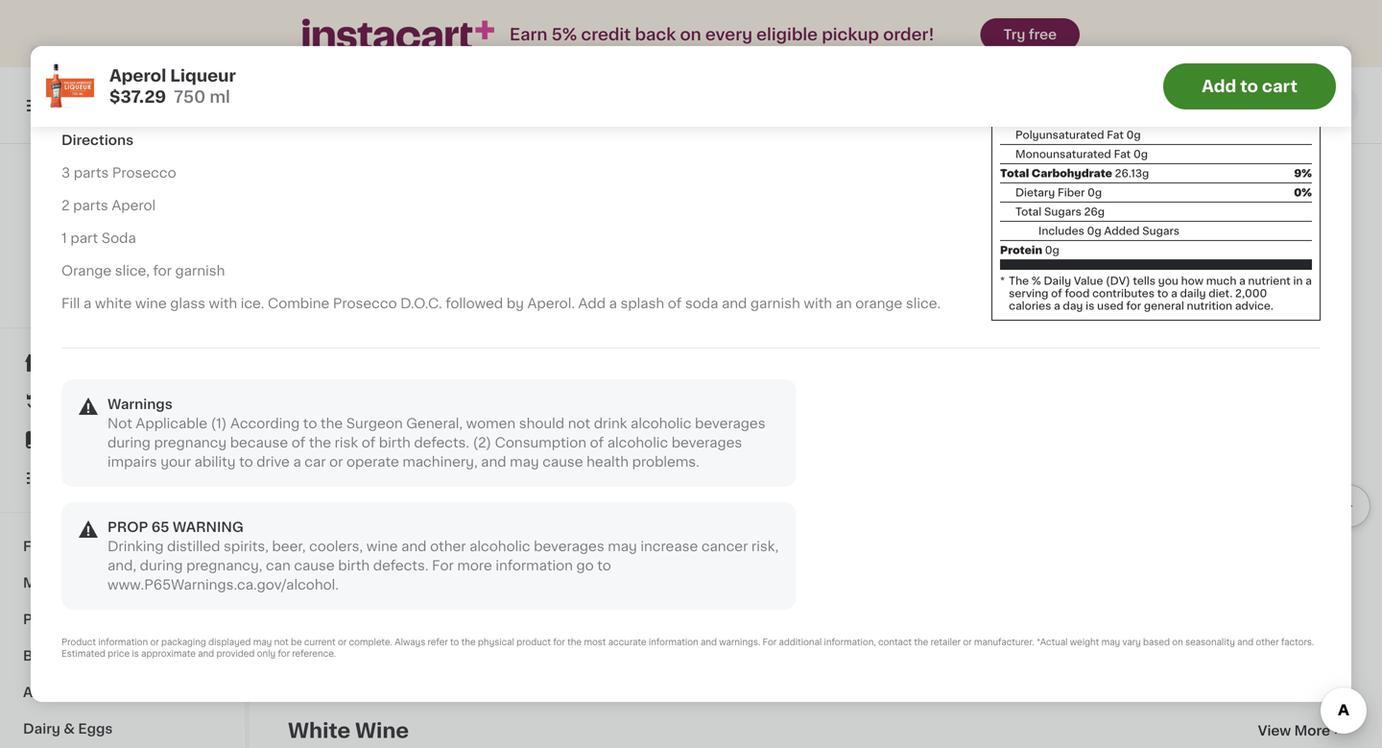 Task type: describe. For each thing, give the bounding box(es) containing it.
0 vertical spatial on
[[680, 26, 702, 43]]

factors.
[[1282, 638, 1315, 647]]

cause inside prop 65 warning drinking distilled spirits, beer, coolers, wine and other alcoholic beverages may increase cancer risk, and, during pregnancy, can cause birth defects. for more information go to www.p65warnings.ca.gov/alcohol.
[[294, 559, 335, 572]]

again
[[97, 395, 135, 408]]

general
[[1144, 301, 1185, 311]]

instacart plus icon image
[[302, 19, 494, 51]]

ml inside the aperol liqueur 750 ml
[[311, 604, 325, 614]]

truffles
[[65, 540, 118, 553]]

and left warnings.
[[701, 638, 717, 647]]

cause inside the warnings not applicable (1) according to the surgeon general, women should not drink alcoholic beverages during pregnancy because of the risk of birth defects. (2) consumption of alcoholic beverages impairs your ability to drive a car or operate machinery, and may cause health problems.
[[543, 455, 583, 469]]

may up 'only'
[[253, 638, 272, 647]]

how
[[1182, 276, 1204, 286]]

% inside * the % daily value (dv) tells you how much a nutrient in a serving of food contributes to a daily diet. 2,000 calories a day is used for general nutrition advice.
[[1032, 276, 1042, 286]]

1 11 from the left
[[299, 137, 317, 157]]

protein
[[1001, 245, 1043, 255]]

11am
[[1223, 98, 1258, 112]]

add button for 32
[[621, 356, 696, 391]]

a down you
[[1172, 288, 1178, 299]]

fresh truffles link
[[12, 528, 233, 565]]

a right in
[[1306, 276, 1312, 286]]

for for more
[[432, 559, 454, 572]]

vary
[[1123, 638, 1141, 647]]

on inside the product information or packaging displayed may not be current or complete. always refer to the physical product for the most accurate information and warnings. for additional information, contact the retailer or manufacturer. *actual weight may vary based on seasonality and other factors. estimated price is approximate and provided only for reference.
[[1173, 638, 1184, 647]]

1 13 from the left
[[513, 137, 536, 157]]

$ inside $ 15 29
[[721, 138, 728, 149]]

advice.
[[1236, 301, 1274, 311]]

a left the splash
[[609, 297, 617, 310]]

and inside prop 65 warning drinking distilled spirits, beer, coolers, wine and other alcoholic beverages may increase cancer risk, and, during pregnancy, can cause birth defects. for more information go to www.p65warnings.ca.gov/alcohol.
[[401, 540, 427, 553]]

0 vertical spatial wine
[[135, 297, 167, 310]]

wine
[[355, 721, 409, 741]]

slice,
[[115, 264, 150, 277]]

refer
[[428, 638, 448, 647]]

0g up 26g
[[1088, 187, 1103, 198]]

warning
[[173, 520, 244, 534]]

aperol.
[[528, 297, 575, 310]]

1 vertical spatial beverages
[[672, 436, 743, 449]]

meat & seafood
[[23, 576, 134, 590]]

d.o.c.
[[401, 297, 442, 310]]

grove
[[834, 604, 874, 618]]

during inside prop 65 warning drinking distilled spirits, beer, coolers, wine and other alcoholic beverages may increase cancer risk, and, during pregnancy, can cause birth defects. for more information go to www.p65warnings.ca.gov/alcohol.
[[140, 559, 183, 572]]

alcohol
[[23, 686, 75, 699]]

5%
[[552, 26, 577, 43]]

and right soda
[[722, 297, 747, 310]]

used
[[1098, 301, 1124, 311]]

0 horizontal spatial sugars
[[1045, 206, 1082, 217]]

spirits,
[[771, 585, 817, 598]]

nutrient
[[1249, 276, 1291, 286]]

the up risk
[[321, 417, 343, 430]]

pickup
[[822, 26, 880, 43]]

of inside * the % daily value (dv) tells you how much a nutrient in a serving of food contributes to a daily diet. 2,000 calories a day is used for general nutrition advice.
[[1052, 288, 1063, 299]]

lists
[[54, 471, 87, 485]]

product group containing 32
[[502, 350, 701, 640]]

women
[[466, 417, 516, 430]]

by
[[507, 297, 524, 310]]

pregnancy,
[[186, 559, 263, 572]]

750 inside aperol liqueur $37.29 750 ml
[[174, 89, 206, 105]]

of up operate
[[362, 436, 376, 449]]

total for total sugars 26g includes 0g added sugars
[[1016, 206, 1042, 217]]

% inside the "% daily value* 0% 0% polyunsaturated fat 0g monounsaturated fat 0g"
[[1230, 72, 1241, 83]]

29 for 15
[[752, 138, 766, 149]]

daily inside the "% daily value* 0% 0% polyunsaturated fat 0g monounsaturated fat 0g"
[[1243, 72, 1273, 83]]

1 part soda
[[61, 231, 136, 245]]

increase
[[641, 540, 698, 553]]

directions
[[61, 133, 134, 147]]

0 vertical spatial beverages
[[695, 417, 766, 430]]

add to cart button
[[1164, 63, 1337, 109]]

car
[[305, 455, 326, 469]]

or inside the warnings not applicable (1) according to the surgeon general, women should not drink alcoholic beverages during pregnancy because of the risk of birth defects. (2) consumption of alcoholic beverages impairs your ability to drive a car or operate machinery, and may cause health problems.
[[329, 455, 343, 469]]

aperol for aperol liqueur $37.29 750 ml
[[109, 68, 166, 84]]

to up the car
[[303, 417, 317, 430]]

add right aperol.
[[579, 297, 606, 310]]

1 $ 13 09 from the left
[[506, 137, 552, 157]]

additional
[[779, 638, 822, 647]]

citrus,
[[786, 604, 830, 618]]

try
[[1004, 28, 1026, 41]]

add inside the "add to cart" button
[[1202, 78, 1237, 95]]

more for spirits
[[1295, 302, 1331, 315]]

2 horizontal spatial 750
[[502, 604, 523, 614]]

it
[[84, 395, 94, 408]]

the up the car
[[309, 436, 331, 449]]

add down the splash
[[658, 367, 686, 380]]

and right seasonality
[[1238, 638, 1254, 647]]

warnings
[[108, 398, 173, 411]]

view more link for spirits
[[1258, 299, 1344, 318]]

birth for surgeon
[[379, 436, 411, 449]]

dietary fiber 0g
[[1016, 187, 1103, 198]]

the left physical
[[462, 638, 476, 647]]

1 horizontal spatial garnish
[[751, 297, 801, 310]]

% daily value* 0% 0% polyunsaturated fat 0g monounsaturated fat 0g
[[1016, 72, 1313, 159]]

fill a white wine glass with ice. combine prosecco d.o.c. followed by aperol. add a splash of soda and garnish with an orange slice.
[[61, 297, 941, 310]]

2 with from the left
[[804, 297, 833, 310]]

to down because
[[239, 455, 253, 469]]

item carousel region containing 11
[[288, 0, 1371, 266]]

11 inside product group
[[942, 137, 960, 157]]

all stores
[[202, 101, 252, 112]]

for inside * the % daily value (dv) tells you how much a nutrient in a serving of food contributes to a daily diet. 2,000 calories a day is used for general nutrition advice.
[[1127, 301, 1142, 311]]

99 inside product group
[[962, 138, 976, 149]]

view more for white wine
[[1258, 724, 1331, 737]]

spirits
[[288, 298, 358, 318]]

09 inside product group
[[1181, 138, 1195, 149]]

2 horizontal spatial information
[[649, 638, 699, 647]]

information inside prop 65 warning drinking distilled spirits, beer, coolers, wine and other alcoholic beverages may increase cancer risk, and, during pregnancy, can cause birth defects. for more information go to www.p65warnings.ca.gov/alcohol.
[[496, 559, 573, 572]]

add button for 37
[[407, 356, 481, 391]]

not inside the product information or packaging displayed may not be current or complete. always refer to the physical product for the most accurate information and warnings. for additional information, contact the retailer or manufacturer. *actual weight may vary based on seasonality and other factors. estimated price is approximate and provided only for reference.
[[274, 638, 289, 647]]

0 horizontal spatial information
[[98, 638, 148, 647]]

should
[[519, 417, 565, 430]]

may inside prop 65 warning drinking distilled spirits, beer, coolers, wine and other alcoholic beverages may increase cancer risk, and, during pregnancy, can cause birth defects. for more information go to www.p65warnings.ca.gov/alcohol.
[[608, 540, 637, 553]]

store
[[125, 281, 153, 291]]

a inside the warnings not applicable (1) according to the surgeon general, women should not drink alcoholic beverages during pregnancy because of the risk of birth defects. (2) consumption of alcoholic beverages impairs your ability to drive a car or operate machinery, and may cause health problems.
[[293, 455, 301, 469]]

reference.
[[292, 650, 336, 658]]

other inside the product information or packaging displayed may not be current or complete. always refer to the physical product for the most accurate information and warnings. for additional information, contact the retailer or manufacturer. *actual weight may vary based on seasonality and other factors. estimated price is approximate and provided only for reference.
[[1256, 638, 1280, 647]]

defects. for wine
[[373, 559, 429, 572]]

based
[[1144, 638, 1171, 647]]

view more for spirits
[[1258, 302, 1331, 315]]

(1)
[[211, 417, 227, 430]]

9%
[[1295, 168, 1313, 179]]

tells
[[1133, 276, 1156, 286]]

0g up 26.13g on the top
[[1134, 149, 1148, 159]]

fl for 11
[[974, 181, 982, 192]]

liqueur for 750
[[170, 68, 236, 84]]

1 09 from the left
[[538, 138, 552, 149]]

x for 13
[[1155, 181, 1161, 192]]

2 sponsored badge image from the top
[[1145, 637, 1203, 648]]

of up the car
[[292, 436, 306, 449]]

product group containing 11
[[931, 0, 1130, 211]]

1 vertical spatial sugars
[[1143, 226, 1180, 236]]

*
[[1001, 276, 1005, 286]]

white wine link
[[288, 719, 409, 742]]

of up health
[[590, 436, 604, 449]]

a right the fill
[[84, 297, 91, 310]]

spirits link
[[288, 297, 358, 320]]

or up approximate
[[150, 638, 159, 647]]

1 vertical spatial prosecco
[[333, 297, 397, 310]]

6 for 13
[[1145, 181, 1153, 192]]

peroni italian import beer 6 x 67.2 fl oz for 13
[[1145, 162, 1316, 192]]

non-
[[821, 585, 855, 598]]

every
[[706, 26, 753, 43]]

sponsored badge image inside product group
[[1145, 196, 1203, 207]]

pickup at 10250 santa monica blvd.
[[911, 98, 1174, 112]]

includes
[[1039, 226, 1085, 236]]

0g inside total sugars 26g includes 0g added sugars
[[1088, 226, 1102, 236]]

the
[[1009, 276, 1029, 286]]

fresh
[[23, 540, 62, 553]]

prices
[[156, 281, 190, 291]]

seasonality
[[1186, 638, 1236, 647]]

dietary
[[1016, 187, 1055, 198]]

buy it again link
[[12, 382, 233, 421]]

0 vertical spatial prosecco
[[112, 166, 176, 179]]

0g down includes
[[1045, 245, 1060, 255]]

ingredients
[[61, 68, 141, 81]]

try free
[[1004, 28, 1057, 41]]

$ inside $ 32 89
[[506, 560, 513, 571]]

protein 0g
[[1001, 245, 1060, 255]]

complete.
[[349, 638, 393, 647]]

carbohydrate
[[1032, 168, 1113, 179]]

ice.
[[241, 297, 264, 310]]

pickup at 10250 santa monica blvd. button
[[880, 79, 1174, 133]]

product group containing 13
[[1145, 0, 1344, 211]]

free
[[1029, 28, 1057, 41]]

eligible
[[757, 26, 818, 43]]

1 vertical spatial fat
[[1114, 149, 1131, 159]]

1 $ 11 99 from the left
[[292, 137, 333, 157]]

-
[[1213, 98, 1219, 112]]

higher than in-store prices link
[[44, 278, 201, 294]]

to inside prop 65 warning drinking distilled spirits, beer, coolers, wine and other alcoholic beverages may increase cancer risk, and, during pregnancy, can cause birth defects. for more information go to www.p65warnings.ca.gov/alcohol.
[[598, 559, 611, 572]]

parts for 3
[[74, 166, 109, 179]]

and,
[[108, 559, 136, 572]]

seedlip spirits, non- alcoholic, citrus, grove 42
[[717, 585, 895, 618]]

manufacturer.
[[974, 638, 1035, 647]]

2 0% from the top
[[1295, 110, 1313, 121]]

or right current
[[338, 638, 347, 647]]

most
[[584, 638, 606, 647]]

current
[[304, 638, 336, 647]]

your
[[161, 455, 191, 469]]

orange
[[856, 297, 903, 310]]

or right retailer
[[963, 638, 972, 647]]

may inside the warnings not applicable (1) according to the surgeon general, women should not drink alcoholic beverages during pregnancy because of the risk of birth defects. (2) consumption of alcoholic beverages impairs your ability to drive a car or operate machinery, and may cause health problems.
[[510, 455, 539, 469]]

peroni italian import beer 6 x 67.2 fl oz for 11
[[931, 162, 1102, 192]]

part
[[70, 231, 98, 245]]

food
[[1065, 288, 1090, 299]]

general,
[[406, 417, 463, 430]]

2 horizontal spatial ml
[[525, 604, 539, 614]]

not inside the warnings not applicable (1) according to the surgeon general, women should not drink alcoholic beverages during pregnancy because of the risk of birth defects. (2) consumption of alcoholic beverages impairs your ability to drive a car or operate machinery, and may cause health problems.
[[568, 417, 591, 430]]

you
[[1159, 276, 1179, 286]]

1 vertical spatial aperol
[[112, 199, 156, 212]]



Task type: vqa. For each thing, say whether or not it's contained in the screenshot.
'6'
yes



Task type: locate. For each thing, give the bounding box(es) containing it.
0 vertical spatial during
[[108, 436, 151, 449]]

surgeon
[[346, 417, 403, 430]]

2 vertical spatial 0%
[[1295, 187, 1313, 198]]

birth for coolers,
[[338, 559, 370, 572]]

1 horizontal spatial 6
[[1145, 181, 1153, 192]]

0 vertical spatial 29
[[752, 138, 766, 149]]

item carousel region
[[288, 0, 1371, 266], [288, 343, 1371, 688]]

1 horizontal spatial 09
[[1181, 138, 1195, 149]]

2 view more link from the top
[[1258, 721, 1344, 740]]

0 vertical spatial &
[[62, 576, 73, 590]]

1 horizontal spatial is
[[1086, 301, 1095, 311]]

pickup
[[911, 98, 962, 112]]

1 vertical spatial is
[[132, 650, 139, 658]]

fl for 13
[[1189, 181, 1196, 192]]

aperol down 3 parts prosecco
[[112, 199, 156, 212]]

0g down 26g
[[1088, 226, 1102, 236]]

0 horizontal spatial wine
[[135, 297, 167, 310]]

0 horizontal spatial italian
[[978, 162, 1018, 176]]

2 oz from the left
[[1199, 181, 1211, 192]]

only
[[257, 650, 276, 658]]

a left the car
[[293, 455, 301, 469]]

parts for 2
[[73, 199, 108, 212]]

total inside total sugars 26g includes 0g added sugars
[[1016, 206, 1042, 217]]

for inside the product information or packaging displayed may not be current or complete. always refer to the physical product for the most accurate information and warnings. for additional information, contact the retailer or manufacturer. *actual weight may vary based on seasonality and other factors. estimated price is approximate and provided only for reference.
[[763, 638, 777, 647]]

other up more
[[430, 540, 466, 553]]

1 horizontal spatial daily
[[1243, 72, 1273, 83]]

other
[[430, 540, 466, 553], [1256, 638, 1280, 647]]

67.2
[[950, 181, 972, 192], [1164, 181, 1186, 192]]

view
[[1258, 302, 1292, 315], [1258, 724, 1292, 737]]

1 view more from the top
[[1258, 302, 1331, 315]]

be
[[291, 638, 302, 647]]

ml
[[210, 89, 230, 105], [311, 604, 325, 614], [525, 604, 539, 614]]

1 vertical spatial view
[[1258, 724, 1292, 737]]

100% satisfaction guarantee
[[49, 300, 203, 311]]

aperol inside the aperol liqueur 750 ml
[[288, 585, 332, 598]]

1 horizontal spatial information
[[496, 559, 573, 572]]

& right meat
[[62, 576, 73, 590]]

750 left stores
[[174, 89, 206, 105]]

& for meat
[[62, 576, 73, 590]]

0 vertical spatial view more link
[[1258, 299, 1344, 318]]

physical
[[478, 638, 515, 647]]

1 horizontal spatial 750
[[288, 604, 309, 614]]

more for white wine
[[1295, 724, 1331, 737]]

satisfaction
[[81, 300, 145, 311]]

% up serving
[[1032, 276, 1042, 286]]

or right the car
[[329, 455, 343, 469]]

1 vertical spatial parts
[[73, 199, 108, 212]]

1 horizontal spatial peroni italian import beer 6 x 67.2 fl oz
[[1145, 162, 1316, 192]]

0%
[[1295, 91, 1313, 102], [1295, 110, 1313, 121], [1295, 187, 1313, 198]]

beer,
[[272, 540, 306, 553]]

the left retailer
[[914, 638, 929, 647]]

1 horizontal spatial birth
[[379, 436, 411, 449]]

risk,
[[752, 540, 779, 553]]

soda
[[102, 231, 136, 245]]

price
[[108, 650, 130, 658]]

peroni for 11
[[931, 162, 974, 176]]

followed
[[446, 297, 503, 310]]

dairy & eggs
[[23, 722, 113, 736]]

0 vertical spatial garnish
[[175, 264, 225, 277]]

order!
[[884, 26, 935, 43]]

with left ice. on the left top of page
[[209, 297, 237, 310]]

2 view more from the top
[[1258, 724, 1331, 737]]

for right the product
[[553, 638, 565, 647]]

information right accurate
[[649, 638, 699, 647]]

1 67.2 from the left
[[950, 181, 972, 192]]

0 horizontal spatial prosecco
[[112, 166, 176, 179]]

& for dairy
[[64, 722, 75, 736]]

3 parts prosecco
[[61, 166, 176, 179]]

1 horizontal spatial other
[[1256, 638, 1280, 647]]

wine down store
[[135, 297, 167, 310]]

0g
[[1127, 130, 1141, 140], [1134, 149, 1148, 159], [1088, 187, 1103, 198], [1088, 226, 1102, 236], [1045, 245, 1060, 255]]

total sugars 26g includes 0g added sugars
[[1016, 206, 1180, 236]]

% up 11am
[[1230, 72, 1241, 83]]

2 more from the top
[[1295, 724, 1331, 737]]

0 horizontal spatial 13
[[513, 137, 536, 157]]

1 horizontal spatial on
[[1173, 638, 1184, 647]]

3 0% from the top
[[1295, 187, 1313, 198]]

liqueur up all
[[170, 68, 236, 84]]

29 down coolers, at the bottom
[[326, 560, 340, 571]]

to
[[1241, 78, 1259, 95], [1158, 288, 1169, 299], [303, 417, 317, 430], [239, 455, 253, 469], [598, 559, 611, 572], [450, 638, 459, 647]]

sponsored badge image
[[1145, 196, 1203, 207], [1145, 637, 1203, 648]]

view more
[[1258, 302, 1331, 315], [1258, 724, 1331, 737]]

2 parts from the top
[[73, 199, 108, 212]]

product group
[[931, 0, 1130, 211], [1145, 0, 1344, 211], [288, 350, 487, 640], [502, 350, 701, 640]]

beer down monounsaturated
[[1070, 162, 1102, 176]]

1 view more link from the top
[[1258, 299, 1344, 318]]

6 down 26.13g on the top
[[1145, 181, 1153, 192]]

displayed
[[208, 638, 251, 647]]

provided
[[217, 650, 255, 658]]

for down contributes at right top
[[1127, 301, 1142, 311]]

product
[[61, 638, 96, 647]]

2 vertical spatial beverages
[[534, 540, 605, 553]]

2 13 from the left
[[1156, 137, 1179, 157]]

all stores link
[[65, 79, 253, 133]]

1 view from the top
[[1258, 302, 1292, 315]]

liqueur for ml
[[335, 585, 386, 598]]

to inside * the % daily value (dv) tells you how much a nutrient in a serving of food contributes to a daily diet. 2,000 calories a day is used for general nutrition advice.
[[1158, 288, 1169, 299]]

parts right 2
[[73, 199, 108, 212]]

1 vertical spatial sponsored badge image
[[1145, 637, 1203, 648]]

1 fl from the left
[[974, 181, 982, 192]]

aperol down 37
[[288, 585, 332, 598]]

aperol liqueur 750 ml
[[288, 585, 386, 614]]

birth inside the warnings not applicable (1) according to the surgeon general, women should not drink alcoholic beverages during pregnancy because of the risk of birth defects. (2) consumption of alcoholic beverages impairs your ability to drive a car or operate machinery, and may cause health problems.
[[379, 436, 411, 449]]

67.2 for 11
[[950, 181, 972, 192]]

1 horizontal spatial wine
[[367, 540, 398, 553]]

dairy
[[23, 722, 60, 736]]

0 horizontal spatial daily
[[1044, 276, 1072, 286]]

defects. up the aperol liqueur 750 ml
[[373, 559, 429, 572]]

0 vertical spatial total
[[1001, 168, 1030, 179]]

oz for 11
[[984, 181, 997, 192]]

seafood
[[76, 576, 134, 590]]

operate
[[347, 455, 399, 469]]

2 item carousel region from the top
[[288, 343, 1371, 688]]

0 horizontal spatial 11
[[299, 137, 317, 157]]

alcoholic
[[631, 417, 692, 430], [608, 436, 668, 449], [470, 540, 531, 553]]

instacart logo image
[[65, 94, 181, 117]]

0 horizontal spatial garnish
[[175, 264, 225, 277]]

cancer
[[702, 540, 748, 553]]

import left 9%
[[1236, 162, 1281, 176]]

1 vertical spatial 0%
[[1295, 110, 1313, 121]]

$ 32 89
[[506, 560, 556, 580]]

eataly
[[101, 258, 144, 272]]

0 horizontal spatial 67.2
[[950, 181, 972, 192]]

eataly logo image
[[80, 167, 165, 252]]

29 inside "$ 37 29"
[[326, 560, 340, 571]]

2 add button from the left
[[621, 356, 696, 391]]

6 for 11
[[931, 181, 938, 192]]

1 horizontal spatial fl
[[1189, 181, 1196, 192]]

and down packaging
[[198, 650, 214, 658]]

1 with from the left
[[209, 297, 237, 310]]

drinking
[[108, 540, 164, 553]]

1 parts from the top
[[74, 166, 109, 179]]

on right back
[[680, 26, 702, 43]]

peroni for 13
[[1145, 162, 1188, 176]]

2 import from the left
[[1236, 162, 1281, 176]]

0 vertical spatial cause
[[543, 455, 583, 469]]

soda
[[685, 297, 719, 310]]

0 vertical spatial fat
[[1107, 130, 1124, 140]]

beer
[[1070, 162, 1102, 176], [1284, 162, 1316, 176]]

wine inside prop 65 warning drinking distilled spirits, beer, coolers, wine and other alcoholic beverages may increase cancer risk, and, during pregnancy, can cause birth defects. for more information go to www.p65warnings.ca.gov/alcohol.
[[367, 540, 398, 553]]

2 italian from the left
[[1192, 162, 1232, 176]]

during inside the warnings not applicable (1) according to the surgeon general, women should not drink alcoholic beverages during pregnancy because of the risk of birth defects. (2) consumption of alcoholic beverages impairs your ability to drive a car or operate machinery, and may cause health problems.
[[108, 436, 151, 449]]

may left increase
[[608, 540, 637, 553]]

2 peroni from the left
[[1145, 162, 1188, 176]]

italian down 10am - 11am
[[1192, 162, 1232, 176]]

birth down coolers, at the bottom
[[338, 559, 370, 572]]

1 beer from the left
[[1070, 162, 1102, 176]]

cause down consumption
[[543, 455, 583, 469]]

1 horizontal spatial x
[[1155, 181, 1161, 192]]

aperol for aperol liqueur 750 ml
[[288, 585, 332, 598]]

0 horizontal spatial for
[[432, 559, 454, 572]]

1 sponsored badge image from the top
[[1145, 196, 1203, 207]]

view more down factors.
[[1258, 724, 1331, 737]]

$42.79 element
[[717, 557, 916, 582]]

1 x from the left
[[941, 181, 947, 192]]

fat down monica
[[1107, 130, 1124, 140]]

1 horizontal spatial ml
[[311, 604, 325, 614]]

0% down value*
[[1295, 91, 1313, 102]]

may left vary
[[1102, 638, 1121, 647]]

birth down 'surgeon'
[[379, 436, 411, 449]]

the left most in the left of the page
[[568, 638, 582, 647]]

1 vertical spatial alcoholic
[[608, 436, 668, 449]]

a
[[1240, 276, 1246, 286], [1306, 276, 1312, 286], [1172, 288, 1178, 299], [84, 297, 91, 310], [609, 297, 617, 310], [1054, 301, 1061, 311], [293, 455, 301, 469]]

view more link for white wine
[[1258, 721, 1344, 740]]

0 vertical spatial aperol
[[109, 68, 166, 84]]

0 horizontal spatial beer
[[1070, 162, 1102, 176]]

2 99 from the left
[[962, 138, 976, 149]]

0 horizontal spatial $ 11 99
[[292, 137, 333, 157]]

750 ml
[[502, 604, 539, 614]]

may down consumption
[[510, 455, 539, 469]]

import for 13
[[1236, 162, 1281, 176]]

add up -
[[1202, 78, 1237, 95]]

1 vertical spatial &
[[64, 722, 75, 736]]

sponsored badge image right vary
[[1145, 637, 1203, 648]]

peroni down the "% daily value* 0% 0% polyunsaturated fat 0g monounsaturated fat 0g"
[[1145, 162, 1188, 176]]

oz left dietary
[[984, 181, 997, 192]]

import up dietary
[[1021, 162, 1067, 176]]

beverages inside prop 65 warning drinking distilled spirits, beer, coolers, wine and other alcoholic beverages may increase cancer risk, and, during pregnancy, can cause birth defects. for more information go to www.p65warnings.ca.gov/alcohol.
[[534, 540, 605, 553]]

alcoholic up problems.
[[631, 417, 692, 430]]

oz
[[984, 181, 997, 192], [1199, 181, 1211, 192]]

29 right 15
[[752, 138, 766, 149]]

2 view from the top
[[1258, 724, 1292, 737]]

1 vertical spatial during
[[140, 559, 183, 572]]

$ 15 29
[[721, 137, 766, 157]]

drink
[[594, 417, 627, 430]]

1 vertical spatial cause
[[294, 559, 335, 572]]

and inside the warnings not applicable (1) according to the surgeon general, women should not drink alcoholic beverages during pregnancy because of the risk of birth defects. (2) consumption of alcoholic beverages impairs your ability to drive a car or operate machinery, and may cause health problems.
[[481, 455, 507, 469]]

on
[[680, 26, 702, 43], [1173, 638, 1184, 647]]

for left more
[[432, 559, 454, 572]]

(2)
[[473, 436, 492, 449]]

0 vertical spatial %
[[1230, 72, 1241, 83]]

1 horizontal spatial prosecco
[[333, 297, 397, 310]]

1 horizontal spatial not
[[568, 417, 591, 430]]

calories
[[1009, 301, 1052, 311]]

always
[[395, 638, 426, 647]]

total for total carbohydrate 26.13g
[[1001, 168, 1030, 179]]

2 x from the left
[[1155, 181, 1161, 192]]

liqueur
[[170, 68, 236, 84], [335, 585, 386, 598]]

prosecco left d.o.c.
[[333, 297, 397, 310]]

2 $ 13 09 from the left
[[1149, 137, 1195, 157]]

x for 11
[[941, 181, 947, 192]]

liqueur inside the aperol liqueur 750 ml
[[335, 585, 386, 598]]

1 horizontal spatial for
[[763, 638, 777, 647]]

is right day
[[1086, 301, 1095, 311]]

$ 37 29
[[292, 560, 340, 580]]

coolers,
[[309, 540, 363, 553]]

$ 11 99 inside product group
[[935, 137, 976, 157]]

a up '2,000'
[[1240, 276, 1246, 286]]

add up general,
[[444, 367, 472, 380]]

2 fl from the left
[[1189, 181, 1196, 192]]

product group containing 37
[[288, 350, 487, 640]]

2 peroni italian import beer 6 x 67.2 fl oz from the left
[[1145, 162, 1316, 192]]

item carousel region containing 37
[[288, 343, 1371, 688]]

1 more from the top
[[1295, 302, 1331, 315]]

aperol
[[109, 68, 166, 84], [112, 199, 156, 212], [288, 585, 332, 598]]

daily
[[1181, 288, 1207, 299]]

italian for 13
[[1192, 162, 1232, 176]]

defects. for general,
[[414, 436, 470, 449]]

1 vertical spatial total
[[1016, 206, 1042, 217]]

for right 'only'
[[278, 650, 290, 658]]

1 peroni from the left
[[931, 162, 974, 176]]

a left day
[[1054, 301, 1061, 311]]

view for spirits
[[1258, 302, 1292, 315]]

birth inside prop 65 warning drinking distilled spirits, beer, coolers, wine and other alcoholic beverages may increase cancer risk, and, during pregnancy, can cause birth defects. for more information go to www.p65warnings.ca.gov/alcohol.
[[338, 559, 370, 572]]

1 add button from the left
[[407, 356, 481, 391]]

1 vertical spatial daily
[[1044, 276, 1072, 286]]

1 99 from the left
[[319, 138, 333, 149]]

6 down pickup
[[931, 181, 938, 192]]

0 vertical spatial is
[[1086, 301, 1095, 311]]

1 import from the left
[[1021, 162, 1067, 176]]

1 horizontal spatial cause
[[543, 455, 583, 469]]

peroni
[[931, 162, 974, 176], [1145, 162, 1188, 176]]

aperol liqueur $37.29 750 ml
[[109, 68, 236, 105]]

1 vertical spatial not
[[274, 638, 289, 647]]

to up general
[[1158, 288, 1169, 299]]

during up 'impairs'
[[108, 436, 151, 449]]

view for white wine
[[1258, 724, 1292, 737]]

recipes link
[[12, 421, 233, 459]]

1 horizontal spatial 99
[[962, 138, 976, 149]]

liqueur.
[[61, 101, 115, 114]]

1 horizontal spatial add button
[[621, 356, 696, 391]]

defects. inside the warnings not applicable (1) according to the surgeon general, women should not drink alcoholic beverages during pregnancy because of the risk of birth defects. (2) consumption of alcoholic beverages impairs your ability to drive a car or operate machinery, and may cause health problems.
[[414, 436, 470, 449]]

0 horizontal spatial %
[[1032, 276, 1042, 286]]

$ inside "$ 37 29"
[[292, 560, 299, 571]]

x down pickup
[[941, 181, 947, 192]]

1 vertical spatial other
[[1256, 638, 1280, 647]]

sponsored badge image down 26.13g on the top
[[1145, 196, 1203, 207]]

1 horizontal spatial peroni
[[1145, 162, 1188, 176]]

for inside prop 65 warning drinking distilled spirits, beer, coolers, wine and other alcoholic beverages may increase cancer risk, and, during pregnancy, can cause birth defects. for more information go to www.p65warnings.ca.gov/alcohol.
[[432, 559, 454, 572]]

add button up drink
[[621, 356, 696, 391]]

for up prices
[[153, 264, 172, 277]]

& left "eggs"
[[64, 722, 75, 736]]

peroni italian import beer 6 x 67.2 fl oz down 11am
[[1145, 162, 1316, 192]]

1 vertical spatial liqueur
[[335, 585, 386, 598]]

italian up dietary
[[978, 162, 1018, 176]]

1 vertical spatial view more
[[1258, 724, 1331, 737]]

1 oz from the left
[[984, 181, 997, 192]]

oz down 10am - 11am link
[[1199, 181, 1211, 192]]

13 inside product group
[[1156, 137, 1179, 157]]

1 horizontal spatial liqueur
[[335, 585, 386, 598]]

is right the price
[[132, 650, 139, 658]]

import for 11
[[1021, 162, 1067, 176]]

for for additional
[[763, 638, 777, 647]]

0 horizontal spatial oz
[[984, 181, 997, 192]]

total up dietary
[[1001, 168, 1030, 179]]

0 horizontal spatial peroni
[[931, 162, 974, 176]]

parts right 3
[[74, 166, 109, 179]]

calories
[[1001, 37, 1106, 60]]

$ 13 09 inside product group
[[1149, 137, 1195, 157]]

65
[[151, 520, 169, 534]]

garnish
[[175, 264, 225, 277], [751, 297, 801, 310]]

of left soda
[[668, 297, 682, 310]]

view more link down in
[[1258, 299, 1344, 318]]

0 vertical spatial item carousel region
[[288, 0, 1371, 266]]

blvd.
[[1137, 98, 1174, 112]]

view more down in
[[1258, 302, 1331, 315]]

0 horizontal spatial birth
[[338, 559, 370, 572]]

67.2 left dietary
[[950, 181, 972, 192]]

2 6 from the left
[[1145, 181, 1153, 192]]

defects. inside prop 65 warning drinking distilled spirits, beer, coolers, wine and other alcoholic beverages may increase cancer risk, and, during pregnancy, can cause birth defects. for more information go to www.p65warnings.ca.gov/alcohol.
[[373, 559, 429, 572]]

2 67.2 from the left
[[1164, 181, 1186, 192]]

2 beer from the left
[[1284, 162, 1316, 176]]

2 vertical spatial aperol
[[288, 585, 332, 598]]

not left drink
[[568, 417, 591, 430]]

view more link down factors.
[[1258, 721, 1344, 740]]

1 horizontal spatial italian
[[1192, 162, 1232, 176]]

0 vertical spatial view more
[[1258, 302, 1331, 315]]

beer down 0 button
[[1284, 162, 1316, 176]]

2 11 from the left
[[942, 137, 960, 157]]

and right coolers, at the bottom
[[401, 540, 427, 553]]

10am
[[1170, 98, 1209, 112]]

29 inside $ 15 29
[[752, 138, 766, 149]]

italian for 11
[[978, 162, 1018, 176]]

37
[[299, 560, 324, 580]]

prosecco
[[112, 166, 176, 179], [333, 297, 397, 310]]

1 item carousel region from the top
[[288, 0, 1371, 266]]

1 vertical spatial garnish
[[751, 297, 801, 310]]

garnish up prices
[[175, 264, 225, 277]]

peroni italian import beer 6 x 67.2 fl oz down monounsaturated
[[931, 162, 1102, 192]]

is inside * the % daily value (dv) tells you how much a nutrient in a serving of food contributes to a daily diet. 2,000 calories a day is used for general nutrition advice.
[[1086, 301, 1095, 311]]

0 vertical spatial liqueur
[[170, 68, 236, 84]]

stores
[[218, 101, 252, 112]]

nutrition
[[1187, 301, 1233, 311]]

1 0% from the top
[[1295, 91, 1313, 102]]

0 horizontal spatial 750
[[174, 89, 206, 105]]

1 peroni italian import beer 6 x 67.2 fl oz from the left
[[931, 162, 1102, 192]]

0 vertical spatial parts
[[74, 166, 109, 179]]

1 italian from the left
[[978, 162, 1018, 176]]

wine right coolers, at the bottom
[[367, 540, 398, 553]]

0 vertical spatial alcoholic
[[631, 417, 692, 430]]

contact
[[879, 638, 912, 647]]

0% down 9%
[[1295, 187, 1313, 198]]

information,
[[824, 638, 876, 647]]

earn
[[510, 26, 548, 43]]

750 inside the aperol liqueur 750 ml
[[288, 604, 309, 614]]

1 vertical spatial 29
[[326, 560, 340, 571]]

to inside the product information or packaging displayed may not be current or complete. always refer to the physical product for the most accurate information and warnings. for additional information, contact the retailer or manufacturer. *actual weight may vary based on seasonality and other factors. estimated price is approximate and provided only for reference.
[[450, 638, 459, 647]]

0 horizontal spatial not
[[274, 638, 289, 647]]

diet.
[[1209, 288, 1233, 299]]

add button up general,
[[407, 356, 481, 391]]

view down '2,000'
[[1258, 302, 1292, 315]]

29 for 37
[[326, 560, 340, 571]]

fat up 26.13g on the top
[[1114, 149, 1131, 159]]

0g down blvd.
[[1127, 130, 1141, 140]]

0 horizontal spatial 6
[[931, 181, 938, 192]]

1 vertical spatial for
[[763, 638, 777, 647]]

beer for 13
[[1284, 162, 1316, 176]]

is inside the product information or packaging displayed may not be current or complete. always refer to the physical product for the most accurate information and warnings. for additional information, contact the retailer or manufacturer. *actual weight may vary based on seasonality and other factors. estimated price is approximate and provided only for reference.
[[132, 650, 139, 658]]

contributes
[[1093, 288, 1155, 299]]

to up 11am
[[1241, 78, 1259, 95]]

sugars up includes
[[1045, 206, 1082, 217]]

1 horizontal spatial 67.2
[[1164, 181, 1186, 192]]

daily inside * the % daily value (dv) tells you how much a nutrient in a serving of food contributes to a daily diet. 2,000 calories a day is used for general nutrition advice.
[[1044, 276, 1072, 286]]

prop 65 warning drinking distilled spirits, beer, coolers, wine and other alcoholic beverages may increase cancer risk, and, during pregnancy, can cause birth defects. for more information go to www.p65warnings.ca.gov/alcohol.
[[108, 520, 779, 592]]

$ 11 99
[[292, 137, 333, 157], [935, 137, 976, 157]]

67.2 down the "% daily value* 0% 0% polyunsaturated fat 0g monounsaturated fat 0g"
[[1164, 181, 1186, 192]]

750 up be
[[288, 604, 309, 614]]

0 vertical spatial sugars
[[1045, 206, 1082, 217]]

0 horizontal spatial $ 13 09
[[506, 137, 552, 157]]

information up the price
[[98, 638, 148, 647]]

higher
[[44, 281, 80, 291]]

fl left dietary
[[974, 181, 982, 192]]

2 09 from the left
[[1181, 138, 1195, 149]]

1 horizontal spatial with
[[804, 297, 833, 310]]

beer for 11
[[1070, 162, 1102, 176]]

1 vertical spatial wine
[[367, 540, 398, 553]]

0 horizontal spatial 99
[[319, 138, 333, 149]]

fiber
[[1058, 187, 1085, 198]]

1 vertical spatial item carousel region
[[288, 343, 1371, 688]]

0 horizontal spatial on
[[680, 26, 702, 43]]

2 $ 11 99 from the left
[[935, 137, 976, 157]]

than
[[83, 281, 108, 291]]

retailer
[[931, 638, 961, 647]]

ml inside aperol liqueur $37.29 750 ml
[[210, 89, 230, 105]]

accurate
[[609, 638, 647, 647]]

beverages
[[695, 417, 766, 430], [672, 436, 743, 449], [534, 540, 605, 553]]

oz for 13
[[1199, 181, 1211, 192]]

alcoholic inside prop 65 warning drinking distilled spirits, beer, coolers, wine and other alcoholic beverages may increase cancer risk, and, during pregnancy, can cause birth defects. for more information go to www.p65warnings.ca.gov/alcohol.
[[470, 540, 531, 553]]

0 horizontal spatial with
[[209, 297, 237, 310]]

higher than in-store prices
[[44, 281, 190, 291]]

during
[[108, 436, 151, 449], [140, 559, 183, 572]]

other inside prop 65 warning drinking distilled spirits, beer, coolers, wine and other alcoholic beverages may increase cancer risk, and, during pregnancy, can cause birth defects. for more information go to www.p65warnings.ca.gov/alcohol.
[[430, 540, 466, 553]]

not
[[108, 417, 132, 430]]

liqueur inside aperol liqueur $37.29 750 ml
[[170, 68, 236, 84]]

much
[[1207, 276, 1237, 286]]

None search field
[[275, 79, 667, 133]]

total down dietary
[[1016, 206, 1042, 217]]

to inside button
[[1241, 78, 1259, 95]]

aperol inside aperol liqueur $37.29 750 ml
[[109, 68, 166, 84]]

67.2 for 13
[[1164, 181, 1186, 192]]

0 vertical spatial sponsored badge image
[[1145, 196, 1203, 207]]

0 vertical spatial other
[[430, 540, 466, 553]]

0 vertical spatial view
[[1258, 302, 1292, 315]]

1 6 from the left
[[931, 181, 938, 192]]



